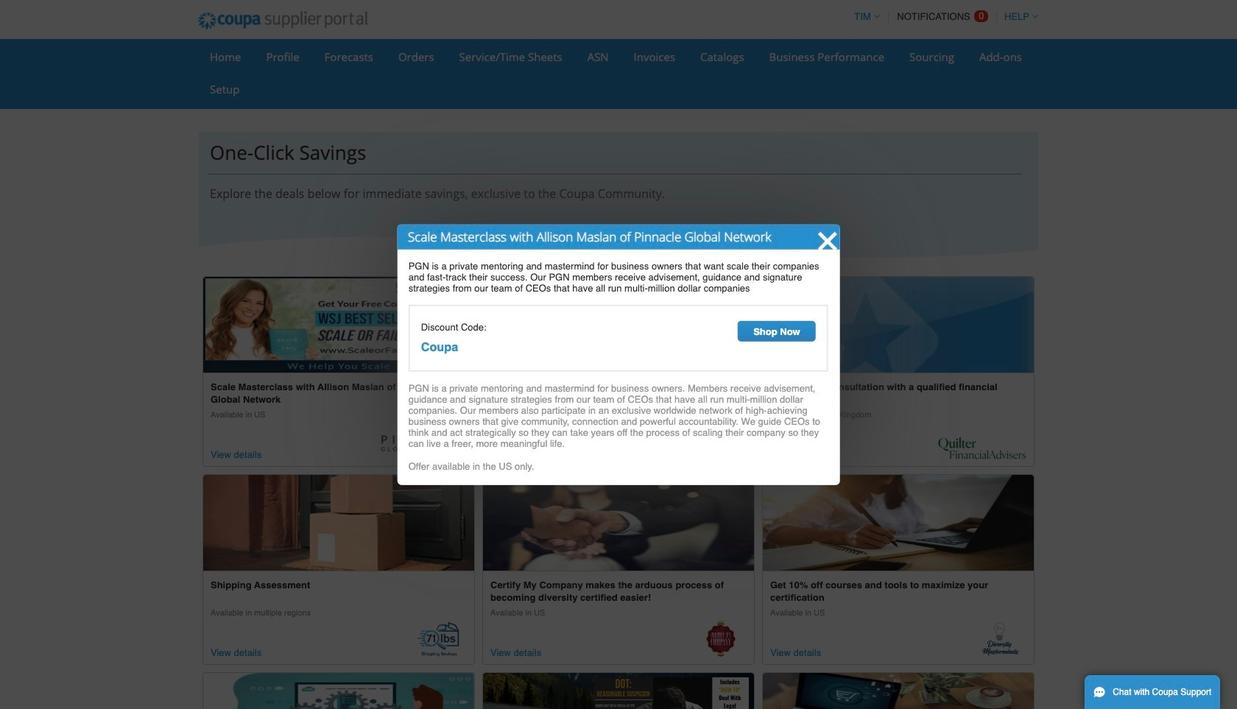 Task type: vqa. For each thing, say whether or not it's contained in the screenshot.
topmost 1
no



Task type: locate. For each thing, give the bounding box(es) containing it.
0 vertical spatial diversity masterminds image
[[763, 475, 1034, 571]]

1 vertical spatial certify my company image
[[706, 621, 737, 658]]

1 vertical spatial diversity masterminds image
[[983, 621, 1020, 658]]

kleercard image
[[483, 277, 754, 373], [659, 427, 747, 460]]

1 vertical spatial quilter financial advisers image
[[938, 437, 1027, 460]]

71lbs image
[[203, 475, 474, 571], [412, 621, 467, 658]]

1 vertical spatial kleercard image
[[659, 427, 747, 460]]

quilter financial advisers image
[[763, 277, 1034, 373], [938, 437, 1027, 460]]

diversity masterminds image
[[763, 475, 1034, 571], [983, 621, 1020, 658]]

certify my company image
[[483, 475, 754, 571], [706, 621, 737, 658]]

scale masterclass with allison maslan of pinnacle global network dialog
[[398, 224, 840, 485]]

pinnacle global network image
[[203, 277, 474, 373], [379, 434, 467, 460]]

1 vertical spatial 71lbs image
[[412, 621, 467, 658]]



Task type: describe. For each thing, give the bounding box(es) containing it.
0 vertical spatial kleercard image
[[483, 277, 754, 373]]

1 vertical spatial pinnacle global network image
[[379, 434, 467, 460]]

0 vertical spatial certify my company image
[[483, 475, 754, 571]]

close image
[[816, 230, 840, 253]]

0 vertical spatial pinnacle global network image
[[203, 277, 474, 373]]

0 vertical spatial quilter financial advisers image
[[763, 277, 1034, 373]]

coupa supplier portal image
[[188, 2, 378, 39]]

0 vertical spatial 71lbs image
[[203, 475, 474, 571]]



